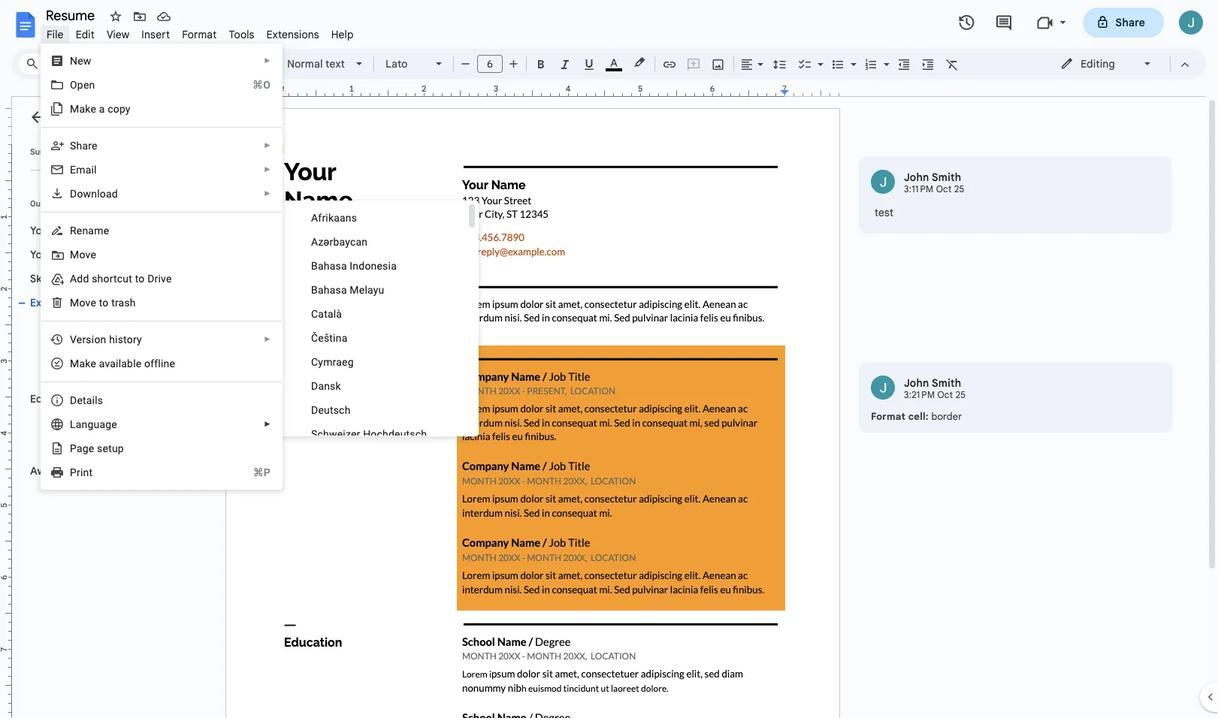 Task type: describe. For each thing, give the bounding box(es) containing it.
smith for john smith 3:11 pm oct 25
[[932, 171, 962, 184]]

istory
[[115, 333, 142, 346]]

čeština
[[311, 332, 348, 344]]

oct for john smith 3:21 pm oct 25
[[938, 390, 953, 401]]

/ up make available offline k element
[[122, 345, 126, 357]]

details
[[70, 394, 103, 407]]

ename
[[77, 224, 109, 237]]

d ownload
[[70, 188, 118, 200]]

document outline element
[[12, 97, 217, 719]]

e mail
[[70, 164, 97, 176]]

► for anguage
[[264, 420, 271, 429]]

format menu item
[[176, 26, 223, 43]]

offline
[[144, 357, 175, 370]]

insert menu item
[[136, 26, 176, 43]]

summary
[[30, 147, 66, 156]]

tools
[[229, 28, 255, 41]]

help
[[331, 28, 354, 41]]

cell:
[[909, 410, 929, 422]]

d
[[70, 188, 77, 200]]

► for ownload
[[264, 189, 271, 198]]

left margin image
[[226, 85, 284, 96]]

styles list. normal text selected. option
[[287, 53, 347, 74]]

hochdeutsch
[[363, 428, 427, 441]]

deutsch
[[311, 404, 351, 416]]

2 school from the top
[[42, 441, 75, 453]]

⌘p element
[[235, 465, 271, 480]]

edit
[[76, 28, 95, 41]]

ownload
[[77, 188, 118, 200]]

oct for john smith 3:11 pm oct 25
[[936, 184, 952, 195]]

extensions
[[267, 28, 319, 41]]

text
[[326, 57, 345, 70]]

► for ew
[[264, 56, 271, 65]]

s
[[70, 139, 76, 152]]

2 job from the top
[[129, 345, 147, 357]]

move to trash t element
[[70, 297, 140, 309]]

2 your from the top
[[30, 248, 53, 261]]

o
[[70, 79, 77, 91]]

n
[[70, 55, 78, 67]]

ma
[[70, 357, 85, 370]]

pa g e setup
[[70, 442, 124, 455]]

trash
[[111, 297, 136, 309]]

format for format
[[182, 28, 217, 41]]

share
[[1116, 16, 1146, 29]]

drive
[[147, 273, 172, 285]]

menu bar inside 'menu bar' banner
[[41, 20, 360, 44]]

Menus field
[[19, 53, 94, 74]]

p rint
[[70, 466, 93, 479]]

john smith image
[[871, 376, 895, 400]]

language l element
[[70, 418, 122, 431]]

Font size text field
[[478, 55, 502, 73]]

anguage
[[76, 418, 117, 431]]

2 company name / job title from the top
[[42, 345, 171, 357]]

test
[[875, 206, 894, 219]]

details b element
[[70, 394, 108, 407]]

format for format cell: border
[[871, 410, 906, 422]]

normal text
[[287, 57, 345, 70]]

tools menu item
[[223, 26, 261, 43]]

r
[[70, 224, 77, 237]]

25 for john smith 3:21 pm oct 25
[[956, 390, 966, 401]]

5 ► from the top
[[264, 335, 271, 344]]

normal
[[287, 57, 323, 70]]

ove
[[79, 248, 96, 261]]

john smith 3:11 pm oct 25
[[904, 171, 965, 195]]

print p element
[[70, 466, 97, 479]]

1 title from the top
[[150, 321, 171, 333]]

afrikaans
[[311, 212, 357, 224]]

text color image
[[606, 53, 622, 71]]

indonesia
[[350, 260, 397, 272]]

c
[[108, 103, 113, 115]]

h
[[109, 333, 115, 346]]

2 company from the top
[[42, 345, 88, 357]]

m ove
[[70, 248, 96, 261]]

outline
[[30, 199, 57, 208]]

make a c opy
[[70, 103, 131, 115]]

awards
[[30, 465, 68, 478]]

► for hare
[[264, 141, 271, 150]]

2 school name / degree from the top
[[42, 441, 150, 453]]

education
[[30, 392, 81, 406]]

2 your name from the top
[[30, 248, 85, 261]]

add shortcut to drive , element
[[70, 273, 176, 285]]

opy
[[113, 103, 131, 115]]

move
[[70, 297, 96, 309]]

► for mail
[[264, 165, 271, 174]]

open o element
[[70, 79, 100, 91]]

highlight color image
[[631, 53, 648, 71]]

pen
[[77, 79, 95, 91]]

share button
[[1084, 8, 1164, 38]]

⌘o
[[253, 79, 271, 91]]

/ right g
[[109, 441, 114, 453]]

experience
[[30, 296, 87, 309]]

ma k e available offline
[[70, 357, 175, 370]]

ew
[[78, 55, 91, 67]]

/ up setup
[[109, 417, 114, 429]]

schweizer
[[311, 428, 360, 441]]

3:11 pm
[[904, 184, 934, 195]]

top margin image
[[0, 109, 11, 149]]

bahasa indonesia
[[311, 260, 397, 272]]

lato
[[386, 57, 408, 70]]

version h istory
[[70, 333, 142, 346]]

o
[[102, 297, 109, 309]]

⌘p
[[253, 466, 271, 479]]

1 company from the top
[[42, 321, 88, 333]]

available
[[99, 357, 142, 370]]

pa
[[70, 442, 83, 455]]

make a copy c element
[[70, 103, 135, 115]]

smith for john smith 3:21 pm oct 25
[[932, 377, 962, 390]]

file
[[47, 28, 64, 41]]

a
[[99, 103, 105, 115]]

format cell: border
[[871, 410, 963, 422]]



Task type: vqa. For each thing, say whether or not it's contained in the screenshot.
Format options
no



Task type: locate. For each thing, give the bounding box(es) containing it.
insert
[[142, 28, 170, 41]]

view menu item
[[101, 26, 136, 43]]

català
[[311, 308, 342, 320]]

0 vertical spatial smith
[[932, 171, 962, 184]]

company up education
[[42, 369, 88, 381]]

1 vertical spatial oct
[[938, 390, 953, 401]]

to
[[135, 273, 145, 285]]

1 school from the top
[[42, 417, 75, 429]]

/ down istory
[[122, 369, 126, 381]]

s hare
[[70, 139, 97, 152]]

company
[[42, 321, 88, 333], [42, 345, 88, 357], [42, 369, 88, 381]]

smith inside john smith 3:11 pm oct 25
[[932, 171, 962, 184]]

john for john smith 3:11 pm oct 25
[[904, 171, 930, 184]]

n ew
[[70, 55, 91, 67]]

e for g
[[89, 442, 94, 455]]

1 vertical spatial smith
[[932, 377, 962, 390]]

john smith 3:21 pm oct 25
[[904, 377, 966, 401]]

john right john smith icon
[[904, 171, 930, 184]]

l
[[70, 418, 76, 431]]

schweizer hochdeutsch
[[311, 428, 427, 441]]

add shortcut to drive
[[70, 273, 172, 285]]

1 vertical spatial school name / degree
[[42, 441, 150, 453]]

0 vertical spatial school name / degree
[[42, 417, 150, 429]]

2 vertical spatial company name / job title
[[42, 369, 171, 381]]

0 vertical spatial school
[[42, 417, 75, 429]]

1 smith from the top
[[932, 171, 962, 184]]

2 ► from the top
[[264, 141, 271, 150]]

insert image image
[[710, 53, 727, 74]]

format inside menu item
[[182, 28, 217, 41]]

bahasa for bahasa indonesia
[[311, 260, 347, 272]]

3 ► from the top
[[264, 165, 271, 174]]

1 school name / degree from the top
[[42, 417, 150, 429]]

degree down "anguage"
[[116, 441, 150, 453]]

bahasa down azərbaycan
[[311, 260, 347, 272]]

1 vertical spatial e
[[89, 442, 94, 455]]

1 bahasa from the top
[[311, 260, 347, 272]]

0 vertical spatial john
[[904, 171, 930, 184]]

company down experience
[[42, 321, 88, 333]]

border
[[932, 410, 963, 422]]

p
[[70, 466, 77, 479]]

0 vertical spatial 25
[[955, 184, 965, 195]]

john up format cell: border
[[904, 377, 930, 390]]

job up istory
[[129, 321, 147, 333]]

application
[[0, 0, 1219, 719]]

job
[[129, 321, 147, 333], [129, 345, 147, 357], [129, 369, 147, 381]]

extensions menu item
[[261, 26, 325, 43]]

list containing john smith
[[859, 156, 1173, 433]]

3 company name / job title from the top
[[42, 369, 171, 381]]

1 job from the top
[[129, 321, 147, 333]]

move t o trash
[[70, 297, 136, 309]]

your name up skills
[[30, 248, 85, 261]]

0 vertical spatial company name / job title
[[42, 321, 171, 333]]

0 vertical spatial company
[[42, 321, 88, 333]]

job up make available offline k element
[[129, 345, 147, 357]]

2 title from the top
[[150, 345, 171, 357]]

0 vertical spatial bahasa
[[311, 260, 347, 272]]

l anguage
[[70, 418, 117, 431]]

mode and view toolbar
[[1049, 49, 1198, 79]]

format
[[182, 28, 217, 41], [871, 410, 906, 422]]

school name / degree
[[42, 417, 150, 429], [42, 441, 150, 453]]

1 vertical spatial your
[[30, 248, 53, 261]]

edit menu item
[[70, 26, 101, 43]]

0 vertical spatial your
[[30, 224, 53, 237]]

help menu item
[[325, 26, 360, 43]]

outline heading
[[12, 198, 217, 219]]

editing
[[1081, 57, 1115, 70]]

t
[[99, 297, 102, 309]]

format down john smith image
[[871, 410, 906, 422]]

school down education
[[42, 417, 75, 429]]

lato option
[[386, 53, 427, 74]]

view
[[107, 28, 130, 41]]

mail
[[76, 164, 97, 176]]

degree
[[116, 417, 150, 429], [116, 441, 150, 453]]

dansk
[[311, 380, 341, 392]]

r ename
[[70, 224, 109, 237]]

0 vertical spatial job
[[129, 321, 147, 333]]

1 vertical spatial john
[[904, 377, 930, 390]]

format inside 'list'
[[871, 410, 906, 422]]

e right pa
[[89, 442, 94, 455]]

editing button
[[1050, 53, 1164, 75]]

right margin image
[[781, 85, 839, 96]]

2 vertical spatial job
[[129, 369, 147, 381]]

4 ► from the top
[[264, 189, 271, 198]]

Star checkbox
[[105, 6, 126, 27]]

0 horizontal spatial format
[[182, 28, 217, 41]]

1 your name from the top
[[30, 224, 85, 237]]

your down outline
[[30, 224, 53, 237]]

company name / job title
[[42, 321, 171, 333], [42, 345, 171, 357], [42, 369, 171, 381]]

Font size field
[[477, 55, 509, 74]]

list
[[859, 156, 1173, 433]]

0 vertical spatial degree
[[116, 417, 150, 429]]

1 ► from the top
[[264, 56, 271, 65]]

menu
[[41, 0, 283, 612], [282, 201, 479, 447]]

►
[[264, 56, 271, 65], [264, 141, 271, 150], [264, 165, 271, 174], [264, 189, 271, 198], [264, 335, 271, 344], [264, 420, 271, 429]]

oct inside john smith 3:11 pm oct 25
[[936, 184, 952, 195]]

page setup g element
[[70, 442, 128, 455]]

menu bar
[[41, 20, 360, 44]]

25 for john smith 3:11 pm oct 25
[[955, 184, 965, 195]]

3 company from the top
[[42, 369, 88, 381]]

move m element
[[70, 248, 101, 261]]

k
[[85, 357, 91, 370]]

degree up setup
[[116, 417, 150, 429]]

25
[[955, 184, 965, 195], [956, 390, 966, 401]]

hare
[[76, 139, 97, 152]]

oct right 3:11 pm
[[936, 184, 952, 195]]

file menu item
[[41, 26, 70, 43]]

2 bahasa from the top
[[311, 284, 347, 296]]

john inside john smith 3:11 pm oct 25
[[904, 171, 930, 184]]

1 john from the top
[[904, 171, 930, 184]]

25 right 3:11 pm
[[955, 184, 965, 195]]

rename r element
[[70, 224, 114, 237]]

25 inside john smith 3:11 pm oct 25
[[955, 184, 965, 195]]

rint
[[77, 466, 93, 479]]

application containing share
[[0, 0, 1219, 719]]

2 john from the top
[[904, 377, 930, 390]]

make
[[70, 103, 96, 115]]

title
[[150, 321, 171, 333], [150, 345, 171, 357], [150, 369, 171, 381]]

version
[[70, 333, 106, 346]]

1 vertical spatial company name / job title
[[42, 345, 171, 357]]

6 ► from the top
[[264, 420, 271, 429]]

1 vertical spatial your name
[[30, 248, 85, 261]]

bahasa
[[311, 260, 347, 272], [311, 284, 347, 296]]

shortcut
[[92, 273, 132, 285]]

share s element
[[70, 139, 102, 152]]

1 vertical spatial company
[[42, 345, 88, 357]]

version history h element
[[70, 333, 146, 346]]

smith inside john smith 3:21 pm oct 25
[[932, 377, 962, 390]]

1 vertical spatial job
[[129, 345, 147, 357]]

0 vertical spatial title
[[150, 321, 171, 333]]

g
[[83, 442, 89, 455]]

bahasa for bahasa melayu
[[311, 284, 347, 296]]

bahasa up català
[[311, 284, 347, 296]]

0 vertical spatial e
[[91, 357, 96, 370]]

your
[[30, 224, 53, 237], [30, 248, 53, 261]]

3 job from the top
[[129, 369, 147, 381]]

2 smith from the top
[[932, 377, 962, 390]]

list inside application
[[859, 156, 1173, 433]]

menu bar containing file
[[41, 20, 360, 44]]

job down istory
[[129, 369, 147, 381]]

main toolbar
[[93, 53, 964, 75]]

menu containing afrikaans
[[282, 201, 479, 447]]

o pen
[[70, 79, 95, 91]]

Rename text field
[[41, 6, 104, 24]]

1 vertical spatial school
[[42, 441, 75, 453]]

1 vertical spatial bahasa
[[311, 284, 347, 296]]

3 title from the top
[[150, 369, 171, 381]]

add
[[70, 273, 89, 285]]

25 up border
[[956, 390, 966, 401]]

smith up border
[[932, 377, 962, 390]]

john inside john smith 3:21 pm oct 25
[[904, 377, 930, 390]]

bahasa melayu
[[311, 284, 384, 296]]

school up awards
[[42, 441, 75, 453]]

2 vertical spatial company
[[42, 369, 88, 381]]

melayu
[[350, 284, 384, 296]]

3:21 pm
[[904, 390, 935, 401]]

0 vertical spatial oct
[[936, 184, 952, 195]]

e right ma
[[91, 357, 96, 370]]

e
[[70, 164, 76, 176]]

skills
[[30, 272, 56, 285]]

1 horizontal spatial format
[[871, 410, 906, 422]]

2 degree from the top
[[116, 441, 150, 453]]

john for john smith 3:21 pm oct 25
[[904, 377, 930, 390]]

0 vertical spatial format
[[182, 28, 217, 41]]

your up skills
[[30, 248, 53, 261]]

format left tools
[[182, 28, 217, 41]]

1 vertical spatial title
[[150, 345, 171, 357]]

0 vertical spatial your name
[[30, 224, 85, 237]]

your name up m
[[30, 224, 85, 237]]

john smith image
[[871, 170, 895, 194]]

new n element
[[70, 55, 96, 67]]

azərbaycan
[[311, 236, 368, 248]]

setup
[[97, 442, 124, 455]]

company up ma
[[42, 345, 88, 357]]

1 company name / job title from the top
[[42, 321, 171, 333]]

oct inside john smith 3:21 pm oct 25
[[938, 390, 953, 401]]

1 vertical spatial format
[[871, 410, 906, 422]]

cymraeg
[[311, 356, 354, 368]]

smith right john smith icon
[[932, 171, 962, 184]]

⌘o element
[[234, 77, 271, 92]]

1 degree from the top
[[116, 417, 150, 429]]

e for k
[[91, 357, 96, 370]]

name
[[56, 224, 85, 237], [56, 248, 85, 261], [90, 321, 119, 333], [90, 345, 119, 357], [90, 369, 119, 381], [78, 417, 106, 429], [78, 441, 106, 453]]

john
[[904, 171, 930, 184], [904, 377, 930, 390]]

1 your from the top
[[30, 224, 53, 237]]

make available offline k element
[[70, 357, 180, 370]]

1 vertical spatial degree
[[116, 441, 150, 453]]

line & paragraph spacing image
[[772, 53, 789, 74]]

school
[[42, 417, 75, 429], [42, 441, 75, 453]]

menu bar banner
[[0, 0, 1219, 719]]

/ up istory
[[122, 321, 126, 333]]

e
[[91, 357, 96, 370], [89, 442, 94, 455]]

your name
[[30, 224, 85, 237], [30, 248, 85, 261]]

menu containing n
[[41, 0, 283, 612]]

summary heading
[[30, 146, 66, 158]]

1 vertical spatial 25
[[956, 390, 966, 401]]

oct up border
[[938, 390, 953, 401]]

download d element
[[70, 188, 122, 200]]

email e element
[[70, 164, 101, 176]]

2 vertical spatial title
[[150, 369, 171, 381]]

25 inside john smith 3:21 pm oct 25
[[956, 390, 966, 401]]



